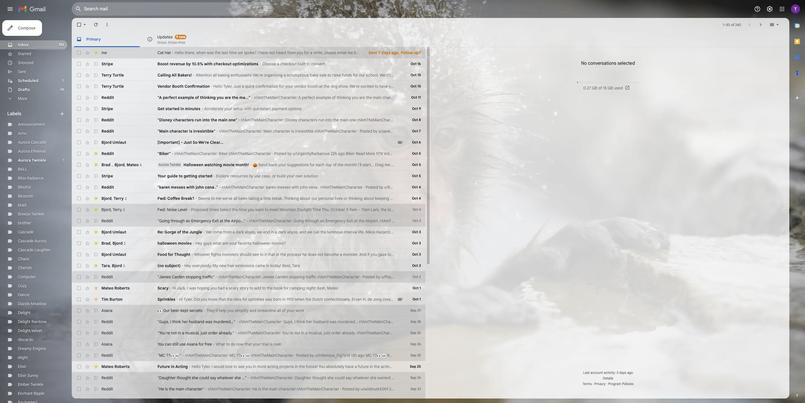 Task type: locate. For each thing, give the bounding box(es) containing it.
2 place from the left
[[442, 162, 452, 167]]

be left the as
[[474, 297, 479, 302]]

bjord umlaut for food for thought
[[101, 252, 126, 257]]

aurora down "arno" 'link'
[[18, 140, 30, 145]]

1 horizontal spatial about
[[364, 196, 374, 201]]

💀 image
[[245, 353, 250, 358]]

0 horizontal spatial hey
[[184, 263, 191, 268]]

18 row from the top
[[72, 238, 426, 249]]

20 row from the top
[[72, 260, 426, 271]]

0 horizontal spatial abyss,
[[245, 230, 256, 235]]

delight velvet link
[[18, 328, 42, 333]]

7 for oct
[[419, 129, 421, 133]]

enthusiasts!
[[231, 73, 252, 78]]

your left work
[[287, 308, 295, 313]]

stripe, stripe atlas
[[157, 40, 185, 44]]

6 reddit from the top
[[101, 218, 113, 223]]

twinkle up guide
[[170, 163, 181, 167]]

15 for delectable
[[418, 73, 421, 77]]

3 reddit from the top
[[101, 129, 114, 134]]

comments right 357
[[497, 387, 516, 392]]

oct
[[411, 62, 417, 66], [411, 73, 417, 77], [411, 84, 417, 88], [411, 95, 417, 100], [412, 107, 418, 111], [412, 118, 418, 122], [412, 129, 418, 133], [412, 140, 418, 144], [412, 151, 418, 156], [412, 163, 418, 167], [412, 174, 418, 178], [412, 185, 418, 189], [412, 196, 418, 200], [413, 207, 418, 212], [413, 219, 418, 223], [412, 230, 418, 234], [412, 241, 418, 245], [412, 252, 418, 256], [412, 264, 418, 268], [413, 275, 418, 279], [413, 286, 419, 290], [413, 297, 419, 301]]

would
[[214, 364, 224, 369]]

7 reddit from the top
[[101, 274, 113, 279]]

not right does
[[318, 252, 324, 257]]

oct 16
[[411, 62, 421, 66]]

could
[[199, 375, 209, 380]]

time
[[229, 50, 237, 55], [239, 207, 247, 212]]

1 vertical spatial 7
[[419, 129, 421, 133]]

0 vertical spatial be
[[413, 207, 418, 212]]

run
[[195, 117, 201, 123], [318, 117, 324, 123], [510, 117, 516, 123]]

tab list
[[790, 18, 805, 383], [72, 31, 790, 47]]

0 horizontal spatial dark
[[236, 230, 244, 235]]

0 horizontal spatial 7
[[378, 50, 380, 55]]

0 horizontal spatial back
[[269, 162, 277, 167]]

row containing me
[[72, 47, 426, 58]]

None checkbox
[[76, 22, 82, 27], [76, 50, 82, 56], [76, 61, 82, 67], [76, 84, 82, 89], [76, 95, 82, 100], [76, 106, 82, 112], [76, 117, 82, 123], [76, 140, 82, 145], [76, 151, 82, 156], [76, 162, 82, 168], [76, 196, 82, 201], [76, 218, 82, 224], [76, 241, 82, 246], [76, 263, 82, 269], [76, 285, 82, 291], [76, 297, 82, 302], [76, 341, 82, 347], [76, 375, 82, 381], [76, 22, 82, 27], [76, 50, 82, 56], [76, 61, 82, 67], [76, 84, 82, 89], [76, 95, 82, 100], [76, 106, 82, 112], [76, 117, 82, 123], [76, 140, 82, 145], [76, 151, 82, 156], [76, 162, 82, 168], [76, 196, 82, 201], [76, 218, 82, 224], [76, 241, 82, 246], [76, 263, 82, 269], [76, 285, 82, 291], [76, 297, 82, 302], [76, 341, 82, 347], [76, 375, 82, 381]]

1 characters from the left
[[173, 117, 194, 123]]

sep left 22 on the right of the page
[[411, 398, 417, 402]]

0 horizontal spatial idea
[[234, 297, 241, 302]]

1 horizontal spatial she
[[235, 375, 241, 380]]

2 bjord umlaut from the top
[[101, 230, 126, 235]]

fwd: left noise
[[158, 207, 166, 212]]

- right airpo..." on the bottom left of page
[[246, 218, 248, 223]]

1 horizontal spatial see
[[253, 252, 259, 257]]

radiance
[[27, 176, 43, 181]]

1 horizontal spatial hey
[[195, 241, 202, 246]]

0 horizontal spatial acting
[[267, 364, 278, 369]]

0 horizontal spatial gb
[[592, 85, 598, 91]]

0 horizontal spatial r/
[[475, 151, 477, 156]]

baking
[[218, 73, 230, 78]]

- right level
[[188, 207, 190, 212]]

row down 🎃 icon
[[72, 170, 426, 182]]

2 horizontal spatial run
[[510, 117, 516, 123]]

1 vertical spatial just
[[184, 140, 192, 145]]

clear...
[[210, 140, 223, 145]]

hat
[[165, 50, 171, 55]]

reddit for "biker" - r/iamthemaincharacter: biker r/iamthemaincharacter · posted by u/urgentlybarbarous 22h ago biker read more 1174 votes 301 comments hide r/iamthemaincharacter r/
[[101, 151, 114, 156]]

1 💀 image from the left
[[175, 353, 180, 358]]

for right food
[[168, 252, 173, 257]]

terry turtle for vendor booth confirmation
[[101, 84, 124, 89]]

3 for hey guys what are your favorite halloween movies?
[[419, 241, 421, 245]]

29 row from the top
[[72, 361, 426, 372]]

💀 image
[[175, 353, 180, 358], [382, 353, 386, 358]]

dazzle meadow
[[18, 301, 46, 306]]

row up 🎃 icon
[[72, 137, 426, 148]]

1 horizontal spatial place
[[442, 162, 452, 167]]

· down [important] - just so we're clear... link
[[272, 151, 273, 156]]

exit
[[212, 218, 219, 223]]

getting
[[184, 174, 197, 179]]

known
[[396, 207, 407, 212]]

2 horizontal spatial at
[[437, 230, 441, 235]]

oct for explore resources by use case,‌ or build your own solution ﻿ ﻿ ﻿ ﻿ ﻿ ﻿ ﻿ ﻿ ﻿ ﻿ ﻿ ﻿ ﻿ ﻿ ﻿ ﻿ ﻿ ﻿ ﻿ ﻿ ﻿ ﻿ ﻿ ﻿ ﻿ ﻿ ﻿ ﻿ ﻿ ﻿ ﻿ ﻿ ﻿ ﻿ ﻿ ﻿ ﻿ ﻿ ﻿ ﻿ ﻿ ﻿ ﻿ ﻿ ﻿ ﻿ ﻿ ﻿ ﻿ ﻿ ﻿ ﻿ ﻿ ﻿ ﻿ ﻿ ﻿ ﻿ ﻿ ﻿ ﻿ ﻿ ﻿ ﻿ ﻿ ﻿ ﻿ ﻿ ﻿ ﻿ ﻿
[[412, 174, 418, 178]]

2 mateo roberts from the top
[[101, 364, 130, 369]]

None search field
[[72, 2, 274, 16]]

was left the last
[[207, 50, 214, 55]]

elixir down elight link
[[18, 364, 26, 369]]

0 horizontal spatial hi
[[173, 286, 176, 291]]

you down 💀 icon in the bottom left of the page
[[246, 364, 252, 369]]

ago inside last account activity: 3 days ago details terms · privacy · program policies
[[627, 371, 633, 375]]

main up [important] - just so we're clear... link
[[264, 129, 272, 134]]

"going through an emergency exit at the airpo..." -
[[158, 218, 249, 223]]

acting
[[267, 364, 278, 369], [381, 364, 392, 369]]

2 turtle from the top
[[113, 84, 124, 89]]

2 characters from the left
[[298, 117, 317, 123]]

characters down the options
[[298, 117, 317, 123]]

1 vertical spatial hide
[[456, 353, 464, 358]]

reddit for "your aura is bringing the whole vibe down" -
[[101, 398, 113, 403]]

you left on
[[389, 84, 395, 89]]

1 halloween from the left
[[158, 241, 177, 246]]

8 row from the top
[[72, 126, 505, 137]]

"main character is irresistible" - r/iamthemaincharacter: main character is irresistible r/iamthemaincharacter · posted by u/janeball1 15h ago main character is irresistible read more 2653 votes
[[158, 129, 505, 134]]

booth
[[308, 84, 318, 89]]

story
[[240, 286, 249, 291]]

1 vertical spatial from
[[223, 230, 232, 235]]

twinkle inside aurora twinkle halloween watching movie month!
[[170, 163, 181, 167]]

a right had at the left of the page
[[226, 286, 228, 291]]

murdered..."
[[213, 319, 235, 324]]

Search mail text field
[[84, 6, 247, 12]]

11
[[418, 95, 421, 100]]

2 oct 1 from the top
[[413, 297, 421, 301]]

to up whatever
[[234, 364, 237, 369]]

row containing tara
[[72, 260, 426, 271]]

oct 3
[[413, 219, 421, 223], [412, 230, 421, 234], [412, 241, 421, 245], [412, 252, 421, 256], [412, 264, 421, 268]]

oct 9
[[412, 107, 421, 111]]

cascade up chaos link
[[18, 248, 34, 253]]

2 oct 15 from the top
[[411, 84, 421, 88]]

2 fwd: from the top
[[158, 207, 166, 212]]

0 vertical spatial brad
[[101, 162, 111, 167]]

built
[[298, 61, 306, 66]]

0 vertical spatial started
[[165, 106, 180, 111]]

from
[[287, 50, 296, 55], [223, 230, 232, 235]]

u/capital_pangolin_718
[[421, 117, 462, 123]]

1 sep 26 from the top
[[411, 331, 421, 335]]

for down organizing
[[279, 84, 284, 89]]

as
[[490, 297, 494, 302]]

twinkle for breeze twinkle
[[31, 212, 44, 217]]

1 horizontal spatial 👀 image
[[170, 353, 175, 358]]

oct for seems to me we've all been taking a little break. thinking about our personal lives or thinking about keeping our jobs. breaks are good. it's not a bad idea taking a break every now and then. i
[[412, 196, 418, 200]]

sep 25 for r/iamthemaincharacter: mc ??
[[411, 353, 421, 357]]

sep 25 up the sep 24
[[410, 364, 421, 369]]

traffic"
[[202, 274, 215, 279]]

1 roberts from the top
[[115, 286, 130, 291]]

votes left 301 on the left of page
[[384, 151, 394, 156]]

more left 1497
[[460, 387, 469, 392]]

erven
[[352, 297, 362, 302]]

your left trial
[[253, 342, 261, 347]]

1 vertical spatial brad
[[101, 241, 111, 246]]

cat
[[158, 50, 164, 55]]

you right did
[[201, 297, 207, 302]]

delight for delight velvet
[[18, 328, 31, 333]]

1 vertical spatial love
[[225, 364, 233, 369]]

row down movies?
[[72, 249, 495, 260]]

from right come
[[223, 230, 232, 235]]

0 vertical spatial idea
[[462, 196, 470, 201]]

2 ?? from the left
[[237, 353, 241, 358]]

sep 22
[[411, 398, 421, 402]]

7 for sent
[[378, 50, 380, 55]]

2 she from the left
[[235, 375, 241, 380]]

5 inside "brad .. bjord , mateo 5"
[[140, 163, 142, 167]]

6 row from the top
[[72, 103, 426, 114]]

used inside row
[[480, 297, 488, 302]]

11 row from the top
[[72, 159, 455, 170]]

2 brad from the top
[[101, 241, 111, 246]]

in left 1913
[[282, 297, 286, 302]]

ago right 22h
[[338, 151, 345, 156]]

2 umlaut from the top
[[113, 230, 126, 235]]

extensions
[[235, 263, 254, 268]]

i
[[258, 50, 259, 55], [534, 196, 535, 201], [187, 286, 188, 291], [170, 319, 171, 324], [212, 364, 213, 369]]

day
[[326, 162, 332, 167]]

1 delight from the top
[[18, 310, 31, 315]]

fwd: for fwd: noise level - proposed times select the time you want to meet mountain daylight time thu, october 5 9am – 11am lark, the bird known to be a compartmental disaster by the fda, has made off with the auxiliary reactor
[[158, 207, 166, 212]]

the left ma..."
[[232, 95, 238, 100]]

aurora inside aurora twinkle halloween watching movie month!
[[159, 163, 169, 167]]

- left "we"
[[203, 230, 205, 235]]

tyler, down baking
[[223, 84, 233, 89]]

2 vertical spatial bjord umlaut
[[101, 252, 126, 257]]

sent inside no conversations selected main content
[[369, 50, 377, 55]]

1 disney from the left
[[285, 117, 297, 123]]

1 vertical spatial or
[[344, 196, 348, 201]]

1 oct 5 from the top
[[412, 151, 421, 156]]

with right 10.5%
[[204, 61, 213, 66]]

started right get
[[165, 106, 180, 111]]

are left good.
[[420, 196, 426, 201]]

advanced search options image
[[260, 3, 271, 14]]

12 row from the top
[[72, 170, 426, 182]]

hi for hi tyler, did you know that the idea for sprinkles was born in 1913 when the dutch confectionaire, erven h. de jong created hagelslag. they were originally intended to be used as a simple topping for
[[179, 297, 183, 302]]

2 biker from the left
[[346, 151, 355, 156]]

mateo roberts for future in acting
[[101, 364, 130, 369]]

2 about from the left
[[364, 196, 374, 201]]

1 horizontal spatial comments
[[436, 353, 455, 358]]

3 inside last account activity: 3 days ago details terms · privacy · program policies
[[617, 371, 619, 375]]

dance
[[18, 292, 29, 297]]

irresistible up u/urgentlybarbarous
[[295, 129, 314, 134]]

22 row from the top
[[72, 283, 426, 294]]

brad left ..
[[101, 162, 111, 167]]

0 horizontal spatial 9
[[176, 35, 178, 39]]

11 reddit from the top
[[101, 375, 113, 380]]

3 umlaut from the top
[[113, 252, 126, 257]]

0 vertical spatial oct 5
[[412, 151, 421, 156]]

row up 💀 icon in the bottom left of the page
[[72, 339, 426, 350]]

settings image
[[767, 6, 773, 12]]

1 reddit from the top
[[101, 95, 114, 100]]

5 reddit from the top
[[101, 185, 114, 190]]

3 delight from the top
[[18, 328, 31, 333]]

mateo roberts
[[101, 286, 130, 291], [101, 364, 130, 369]]

ball
[[18, 167, 27, 172]]

..."
[[242, 375, 247, 380]]

up
[[485, 73, 490, 78]]

1 umlaut from the top
[[113, 140, 126, 145]]

delight rainbow
[[18, 319, 47, 324]]

1 bjord umlaut from the top
[[101, 140, 126, 145]]

stripe,
[[157, 40, 167, 44]]

no
[[581, 61, 587, 66]]

reddit for "daughter thought she could say whatever she ..." -
[[101, 375, 113, 380]]

posted down the absolutely
[[342, 387, 355, 392]]

use right still
[[179, 342, 186, 347]]

elixir down elixir link
[[18, 373, 26, 378]]

oct for hi tyler, did you know that the idea for sprinkles was born in 1913 when the dutch confectionaire, erven h. de jong created hagelslag. they were originally intended to be used as a simple topping for
[[413, 297, 419, 301]]

11am
[[362, 207, 370, 212]]

made
[[494, 207, 504, 212]]

updates, 9 new messages, tab
[[143, 31, 213, 47]]

25 up the 24
[[417, 364, 421, 369]]

month! up 'resources'
[[236, 162, 249, 167]]

1 horizontal spatial main
[[414, 129, 422, 134]]

comments
[[402, 151, 421, 156], [436, 353, 455, 358], [497, 387, 516, 392]]

and left let
[[364, 50, 371, 55]]

starred
[[18, 51, 31, 56]]

1 horizontal spatial 9
[[419, 107, 421, 111]]

9am
[[350, 207, 357, 212]]

hello
[[175, 50, 184, 55], [214, 84, 223, 89], [192, 364, 201, 369]]

1 vertical spatial sep 26
[[411, 342, 421, 346]]

9 reddit from the top
[[101, 330, 113, 336]]

snoozed link
[[18, 60, 34, 65]]

spoke?
[[244, 50, 257, 55]]

0 horizontal spatial mc
[[230, 353, 236, 358]]

reddit for "a perfect example of thinking you are the ma..." -
[[101, 95, 114, 100]]

1 vertical spatial sep 25
[[410, 364, 421, 369]]

back
[[354, 50, 363, 55], [269, 162, 277, 167], [471, 252, 479, 257]]

0 horizontal spatial all
[[213, 73, 217, 78]]

1 horizontal spatial days
[[619, 371, 627, 375]]

blossom link
[[18, 194, 33, 199]]

oct for choose a checkout built to convert ﻿ ﻿ ﻿ ﻿ ﻿ ﻿ ﻿ ﻿ ﻿ ﻿ ﻿ ﻿ ﻿ ﻿ ﻿ ﻿ ﻿ ﻿ ﻿ ﻿ ﻿ ﻿ ﻿ ﻿ ﻿ ﻿ ﻿ ﻿ ﻿ ﻿ ﻿ ﻿ ﻿ ﻿ ﻿ ﻿ ﻿ ﻿ ﻿ ﻿ ﻿ ﻿ ﻿ ﻿ ﻿ ﻿ ﻿ ﻿ ﻿ ﻿ ﻿ ﻿ ﻿ ﻿ ﻿ ﻿ ﻿ ﻿ ﻿ ﻿ ﻿ ﻿ ﻿ ﻿ ﻿ ﻿ ﻿ ﻿ ﻿ ﻿ ﻿ ﻿ ﻿ ﻿ ﻿ ﻿ ﻿ ﻿ ﻿ ﻿ ﻿ ﻿ ﻿
[[411, 62, 417, 66]]

bjord , terry 2 for fwd: coffee break? - seems to me we've all been taking a little break. thinking about our personal lives or thinking about keeping our jobs. breaks are good. it's not a bad idea taking a break every now and then. i
[[101, 196, 127, 201]]

👀 image down you can still use asana for free - what to do now that your trial is over. ‌ ‌ ‌ ‌ ‌ ‌ ‌ ‌ ‌ ‌ ‌ ‌ ‌ ‌ ‌ ‌ ‌ ‌ ‌ ‌ ‌ ‌ ‌ ‌ ‌ ‌ ‌ ‌ ‌ ‌ ‌ ‌ ‌ ‌ ‌ ‌ ‌ ‌ ‌ ‌ ‌ ‌ ‌ ‌ ‌ ‌ ‌ ‌ ‌ ‌ ‌ ‌ ‌ ‌ ‌ ‌ ‌ ‌ ‌ ‌ ‌ ‌ ‌ ‌ ‌ ‌ ‌ ‌ ‌ ‌ ‌ ‌ ‌ ‌ ‌ ‌ ‌ ‌ ‌ ‌ ‌
[[241, 353, 245, 358]]

1 vertical spatial 26
[[417, 342, 421, 346]]

1 bake from the left
[[310, 73, 319, 78]]

0 horizontal spatial irresistible
[[295, 129, 314, 134]]

sep 25 left the 476
[[411, 353, 421, 357]]

umlaut for [important] - just so we're clear...
[[113, 140, 126, 145]]

row up [important] - just so we're clear... link
[[72, 126, 505, 137]]

the down 'accelerate'
[[211, 117, 217, 123]]

oct 3 left 11, at the bottom right
[[412, 230, 421, 234]]

2 vertical spatial at
[[437, 230, 441, 235]]

4 for good.
[[419, 196, 421, 200]]

1 vertical spatial 4
[[419, 196, 421, 200]]

fwd:
[[158, 196, 167, 201], [158, 207, 166, 212]]

1 vertical spatial umlaut
[[113, 230, 126, 235]]

- left 'send' at the top of the page
[[249, 162, 253, 167]]

👀 image
[[158, 309, 162, 313], [170, 353, 175, 358], [241, 353, 245, 358]]

hi left jack,
[[173, 286, 176, 291]]

through
[[171, 218, 185, 223]]

0 vertical spatial from
[[287, 50, 296, 55]]

biker up movie
[[219, 151, 228, 156]]

row down spoke?
[[72, 58, 426, 70]]

1 vertical spatial bjord , terry 2
[[101, 207, 125, 212]]

2 vertical spatial that
[[245, 342, 252, 347]]

17 row from the top
[[72, 226, 562, 238]]

email
[[337, 50, 347, 55]]

15 for thanks,
[[418, 84, 421, 88]]

a right choose
[[277, 61, 279, 66]]

0 horizontal spatial run
[[195, 117, 201, 123]]

1 horizontal spatial ??
[[237, 353, 241, 358]]

elixir for elixir link
[[18, 364, 26, 369]]

stopping
[[186, 274, 201, 279]]

all left baking
[[213, 73, 217, 78]]

1 elixir from the top
[[18, 364, 26, 369]]

brad for ..
[[101, 162, 111, 167]]

ember twinkle link
[[18, 382, 43, 387]]

row containing tim burton
[[72, 294, 530, 305]]

0 horizontal spatial when
[[196, 50, 206, 55]]

row
[[72, 47, 426, 58], [72, 58, 426, 70], [72, 70, 523, 81], [72, 81, 438, 92], [72, 92, 426, 103], [72, 103, 426, 114], [72, 114, 535, 126], [72, 126, 505, 137], [72, 137, 426, 148], [72, 148, 477, 159], [72, 159, 455, 170], [72, 170, 426, 182], [72, 182, 426, 193], [72, 193, 535, 204], [72, 204, 555, 215], [72, 215, 426, 226], [72, 226, 562, 238], [72, 238, 426, 249], [72, 249, 495, 260], [72, 260, 426, 271], [72, 271, 426, 283], [72, 283, 426, 294], [72, 294, 530, 305], [72, 305, 426, 316], [72, 316, 426, 327], [72, 327, 426, 339], [72, 339, 426, 350], [72, 350, 564, 361], [72, 361, 426, 372], [72, 372, 426, 383], [72, 383, 572, 395], [72, 395, 426, 403]]

1 irresistible from the left
[[295, 129, 314, 134]]

dance link
[[18, 292, 29, 297]]

stripe for your
[[101, 174, 113, 179]]

sent inside labels navigation
[[18, 69, 26, 74]]

1913
[[287, 297, 294, 302]]

- right acting
[[189, 364, 191, 369]]

reddit for "disney characters run into the main one" - r/iamthemaincharacter: disney characters run into the main one r/iamthemaincharacter · posted by u/capital_pangolin_718 21h ago disney characters run into the m
[[101, 117, 114, 123]]

3 oct 5 from the top
[[412, 174, 421, 178]]

1 horizontal spatial he
[[405, 387, 410, 392]]

off
[[505, 207, 510, 212]]

tyler, for hello tyler, i would love to see you in more acting projects in the future! you absolutely have a future in the acting field! best, mateo
[[202, 364, 211, 369]]

21h
[[463, 117, 468, 123]]

hello for confirmation
[[214, 84, 223, 89]]

2 main from the left
[[414, 129, 422, 134]]

checkout up baking
[[214, 61, 232, 66]]

r/iamthemaincharacter: down whatever
[[208, 387, 251, 392]]

1 horizontal spatial you
[[319, 364, 325, 369]]

add
[[254, 286, 261, 291]]

row up you can still use asana for free - what to do now that your trial is over. ‌ ‌ ‌ ‌ ‌ ‌ ‌ ‌ ‌ ‌ ‌ ‌ ‌ ‌ ‌ ‌ ‌ ‌ ‌ ‌ ‌ ‌ ‌ ‌ ‌ ‌ ‌ ‌ ‌ ‌ ‌ ‌ ‌ ‌ ‌ ‌ ‌ ‌ ‌ ‌ ‌ ‌ ‌ ‌ ‌ ‌ ‌ ‌ ‌ ‌ ‌ ‌ ‌ ‌ ‌ ‌ ‌ ‌ ‌ ‌ ‌ ‌ ‌ ‌ ‌ ‌ ‌ ‌ ‌ ‌ ‌ ‌ ‌ ‌ ‌ ‌ ‌ ‌ ‌ ‌ ‌
[[72, 327, 426, 339]]

future!
[[306, 364, 318, 369]]

1 horizontal spatial irresistible
[[446, 129, 464, 134]]

🎃 image
[[253, 163, 258, 168]]

about up daylight
[[300, 196, 310, 201]]

oct for whoever fights monsters should see to it that in the process he does not become a monster. and if you gaze long enough into an abyss, the abyss will gaze back into you.
[[412, 252, 418, 256]]

1 mc from the left
[[230, 353, 236, 358]]

brad
[[18, 203, 26, 208]]

1 horizontal spatial characters
[[298, 117, 317, 123]]

halloween down gorge
[[158, 241, 177, 246]]

1 horizontal spatial disney
[[477, 117, 489, 123]]

1 horizontal spatial started
[[198, 174, 212, 179]]

gmail image
[[18, 3, 48, 15]]

row down should
[[72, 260, 426, 271]]

twinkle for ember twinkle
[[30, 382, 43, 387]]

2 reddit from the top
[[101, 117, 114, 123]]

0 horizontal spatial use
[[179, 342, 186, 347]]

nikos
[[366, 230, 376, 235]]

by
[[186, 61, 191, 66], [416, 117, 420, 123], [373, 129, 378, 134], [288, 151, 292, 156], [249, 174, 253, 179], [465, 207, 470, 212], [310, 353, 314, 358], [555, 353, 559, 358], [356, 387, 360, 392]]

2 gb from the left
[[608, 85, 613, 91]]

None checkbox
[[76, 72, 82, 78], [76, 128, 82, 134], [76, 173, 82, 179], [76, 184, 82, 190], [76, 207, 82, 212], [76, 229, 82, 235], [76, 252, 82, 257], [76, 274, 82, 280], [76, 308, 82, 313], [76, 319, 82, 325], [76, 330, 82, 336], [76, 353, 82, 358], [76, 364, 82, 369], [76, 386, 82, 392], [76, 397, 82, 403], [76, 72, 82, 78], [76, 128, 82, 134], [76, 173, 82, 179], [76, 184, 82, 190], [76, 207, 82, 212], [76, 229, 82, 235], [76, 252, 82, 257], [76, 274, 82, 280], [76, 308, 82, 313], [76, 319, 82, 325], [76, 330, 82, 336], [76, 353, 82, 358], [76, 364, 82, 369], [76, 386, 82, 392], [76, 397, 82, 403]]

2 horizontal spatial that
[[268, 252, 275, 257]]

seems
[[198, 196, 210, 201]]

· down details in the bottom right of the page
[[607, 382, 607, 386]]

2 horizontal spatial we
[[307, 230, 312, 235]]

1 oct 1 from the top
[[413, 286, 421, 290]]

8 reddit from the top
[[101, 319, 113, 324]]

oct for hey everybody, my new hair extensions came in today! best, tara
[[412, 264, 418, 268]]

days left ago.
[[381, 50, 391, 55]]

1 horizontal spatial hello
[[192, 364, 201, 369]]

when right 1913
[[295, 297, 304, 302]]

oct for proposed times select the time you want to meet mountain daylight time thu, october 5 9am – 11am lark, the bird known to be a compartmental disaster by the fda, has made off with the auxiliary reactor
[[413, 207, 418, 212]]

1 vertical spatial all
[[233, 196, 237, 201]]

1 horizontal spatial just
[[233, 84, 241, 89]]

sent for sent link
[[18, 69, 26, 74]]

2 checkout from the left
[[280, 61, 297, 66]]

fwd: for fwd: coffee break? - seems to me we've all been taking a little break. thinking about our personal lives or thinking about keeping our jobs. breaks are good. it's not a bad idea taking a break every now and then. i
[[158, 196, 167, 201]]

dreamy
[[18, 346, 32, 351]]

2 elixir from the top
[[18, 373, 26, 378]]

the down scary
[[227, 297, 233, 302]]

1 vertical spatial oct 1
[[413, 297, 421, 301]]

sep left 11, at the bottom right
[[414, 230, 421, 235]]

0 horizontal spatial halloween
[[158, 241, 177, 246]]

disaster
[[450, 207, 464, 212]]

does
[[308, 252, 317, 257]]

2 month! from the left
[[345, 162, 357, 167]]

2 vertical spatial hello
[[192, 364, 201, 369]]

when right there,
[[196, 50, 206, 55]]

aurora for aurora ethereal
[[18, 149, 30, 154]]

10 reddit from the top
[[101, 353, 113, 358]]

ago.
[[392, 50, 400, 55]]

2 💀 image from the left
[[382, 353, 386, 358]]

9 up atlas
[[176, 35, 178, 39]]

oct 4 for to
[[413, 207, 421, 212]]

bringing
[[182, 398, 199, 403]]

cascade for cascade laughter
[[18, 248, 34, 253]]

1 row from the top
[[72, 47, 426, 58]]

started down aurora twinkle halloween watching movie month!
[[198, 174, 212, 179]]

1 horizontal spatial 💀 image
[[382, 353, 386, 358]]

1 horizontal spatial bake
[[476, 73, 484, 78]]

0 vertical spatial elixir
[[18, 364, 26, 369]]

abyss,
[[245, 230, 256, 235], [287, 230, 299, 235], [424, 252, 435, 257]]

to right known
[[408, 207, 412, 212]]

2 vertical spatial we're
[[198, 140, 209, 145]]

1 horizontal spatial be
[[474, 297, 479, 302]]

2 bjord , terry 2 from the top
[[101, 207, 125, 212]]

your down oct 16
[[412, 73, 420, 78]]

0 vertical spatial hide
[[422, 151, 430, 156]]

2 a from the left
[[428, 162, 430, 167]]

r/iamthemaincharacter
[[357, 117, 400, 123], [315, 129, 357, 134], [229, 151, 271, 156], [431, 151, 474, 156], [251, 353, 293, 358], [465, 353, 508, 358], [297, 387, 339, 392], [526, 387, 568, 392]]

1 vertical spatial mateo roberts
[[101, 364, 130, 369]]

oct 6
[[412, 140, 421, 144]]

2 vertical spatial 4
[[419, 207, 421, 212]]

21 row from the top
[[72, 271, 426, 283]]

1 vertical spatial elixir
[[18, 373, 26, 378]]

labels navigation
[[0, 18, 72, 403]]

of left work
[[282, 308, 286, 313]]

and right 'simplify'
[[250, 308, 256, 313]]

oct 15 for board!
[[411, 84, 421, 88]]

1 a from the left
[[403, 162, 406, 167]]

time down been
[[239, 207, 247, 212]]

1 vertical spatial days
[[619, 371, 627, 375]]

kazantzakis
[[377, 230, 398, 235]]

3 for hey everybody, my new hair extensions came in today! best, tara
[[419, 264, 421, 268]]

2 sep 26 from the top
[[411, 342, 421, 346]]

roberts for future in acting - hello tyler, i would love to see you in more acting projects in the future! you absolutely have a future in the acting field! best, mateo
[[115, 364, 130, 369]]

stripe for boost
[[101, 61, 113, 66]]

more
[[257, 364, 266, 369]]

main
[[264, 129, 272, 134], [414, 129, 422, 134]]

get
[[158, 106, 164, 111]]

oct 15
[[411, 73, 421, 77], [411, 84, 421, 88]]

main up oct 6
[[414, 129, 422, 134]]

2 roberts from the top
[[115, 364, 130, 369]]

turtle for calling all bakers! - attention all baking enthusiasts! we're organizing a scrumptious bake sale to raise funds for our school. we'd love to have your delectable contributions. let's bake up a storm and make
[[113, 73, 124, 78]]

place
[[417, 162, 427, 167], [442, 162, 452, 167]]

2 terry turtle from the top
[[101, 84, 124, 89]]

1 vertical spatial hello
[[214, 84, 223, 89]]

1 bjord , terry 2 from the top
[[101, 196, 127, 201]]

idea down scary
[[234, 297, 241, 302]]

search mail image
[[73, 4, 84, 14]]

new up atlas
[[179, 35, 185, 39]]

row up the case,‌
[[72, 159, 455, 170]]

0 horizontal spatial started
[[165, 106, 180, 111]]

hello down baking
[[214, 84, 223, 89]]

last account activity: 3 days ago details terms · privacy · program policies
[[583, 371, 634, 386]]

and
[[359, 252, 367, 257]]

had
[[218, 286, 225, 291]]

- right hat
[[172, 50, 174, 55]]

topping
[[510, 297, 524, 302]]

1 horizontal spatial idea
[[462, 196, 470, 201]]

0 vertical spatial roberts
[[115, 286, 130, 291]]

3 bjord umlaut from the top
[[101, 252, 126, 257]]

me right "email"
[[348, 50, 353, 55]]

brad for ,
[[101, 241, 111, 246]]

2 disney from the left
[[477, 117, 489, 123]]

1 place from the left
[[417, 162, 427, 167]]

1 horizontal spatial biker
[[346, 151, 355, 156]]

of right example
[[195, 95, 199, 100]]

1 vertical spatial know
[[208, 297, 218, 302]]

15 down 16
[[418, 73, 421, 77]]

have up choose
[[260, 50, 268, 55]]



Task type: vqa. For each thing, say whether or not it's contained in the screenshot.
the right 'Place'
yes



Task type: describe. For each thing, give the bounding box(es) containing it.
character up [important]
[[169, 129, 188, 134]]

reddit for "going through an emergency exit at the airpo..." -
[[101, 218, 113, 223]]

1 horizontal spatial or
[[344, 196, 348, 201]]

elixir for elixir sunny
[[18, 373, 26, 378]]

meet
[[270, 207, 279, 212]]

me right "drag" on the left top
[[385, 162, 390, 167]]

reddit for "karen messes with john cena ." -
[[101, 185, 114, 190]]

fwd: noise level - proposed times select the time you want to meet mountain daylight time thu, october 5 9am – 11am lark, the bird known to be a compartmental disaster by the fda, has made off with the auxiliary reactor
[[158, 207, 555, 212]]

twinkle for aurora twinkle halloween watching movie month!
[[170, 163, 181, 167]]

hey for hey everybody, my new hair extensions came in today! best, tara
[[184, 263, 191, 268]]

more image
[[104, 22, 110, 27]]

1 horizontal spatial tara
[[292, 263, 300, 268]]

delight for delight rainbow
[[18, 319, 31, 324]]

in left more
[[253, 364, 256, 369]]

lark,
[[371, 207, 380, 212]]

de
[[368, 297, 372, 302]]

oct for hey guys what are your favorite halloween movies?
[[412, 241, 418, 245]]

- left seems on the left of page
[[195, 196, 197, 201]]

reddit for "main character is irresistible" - r/iamthemaincharacter: main character is irresistible r/iamthemaincharacter · posted by u/janeball1 15h ago main character is irresistible read more 2653 votes
[[101, 129, 114, 134]]

oct 1 for h.
[[413, 297, 421, 301]]

school.
[[366, 73, 379, 78]]

each
[[316, 162, 325, 167]]

1 vertical spatial r/
[[569, 387, 572, 392]]

· down the absolutely
[[340, 387, 341, 392]]

not left heard
[[269, 50, 275, 55]]

enchant ripple
[[18, 391, 44, 396]]

0 horizontal spatial 👀 image
[[158, 309, 162, 313]]

the left auxiliary at the bottom of page
[[520, 207, 525, 212]]

reddit for "guys, i think her husband was murdered..." -
[[101, 319, 113, 324]]

for right topping
[[525, 297, 530, 302]]

sep left the 29
[[411, 308, 416, 313]]

26 row from the top
[[72, 327, 426, 339]]

of right "0.27"
[[599, 85, 602, 91]]

and left make
[[505, 73, 512, 78]]

thought
[[174, 252, 190, 257]]

2 irresistible from the left
[[446, 129, 464, 134]]

cascade for cascade aurora
[[18, 239, 34, 244]]

sep 25 for hello tyler, i would love to see you in more acting projects in the future! you absolutely have a future in the acting field! best, mateo
[[410, 364, 421, 369]]

votes left the 476
[[418, 353, 427, 358]]

oct for r/iamthemaincharacter: disney characters run into the main one r/iamthemaincharacter · posted by u/capital_pangolin_718 21h ago disney characters run into the m
[[412, 118, 418, 122]]

reddit for "you're not in a musical, just order already." -
[[101, 330, 113, 336]]

2 horizontal spatial 👀 image
[[241, 353, 245, 358]]

1 horizontal spatial our
[[359, 73, 365, 78]]

follow link to manage storage image
[[625, 85, 631, 91]]

1 quiet from the left
[[407, 162, 416, 167]]

the left the bird
[[381, 207, 387, 212]]

1 run from the left
[[195, 117, 201, 123]]

1 horizontal spatial we
[[257, 230, 262, 235]]

ago right 15h
[[406, 129, 413, 134]]

a right the become
[[340, 252, 342, 257]]

- left explore
[[213, 174, 215, 179]]

field!
[[393, 364, 402, 369]]

u/wildmutt4349
[[361, 387, 388, 392]]

1 vertical spatial best,
[[317, 286, 326, 291]]

optimizations
[[233, 61, 259, 66]]

proposed
[[191, 207, 208, 212]]

1 he from the left
[[252, 387, 257, 392]]

cherish
[[18, 265, 32, 271]]

- right "
[[182, 353, 184, 358]]

cascade aurora
[[18, 239, 46, 244]]

oct 15 for your
[[411, 73, 421, 77]]

1 horizontal spatial hide
[[456, 353, 464, 358]]

"guys,
[[158, 319, 169, 324]]

0 vertical spatial we're
[[253, 73, 263, 78]]

already."
[[219, 330, 234, 336]]

1 horizontal spatial new
[[219, 263, 227, 268]]

mateo roberts for scary
[[101, 286, 130, 291]]

sep down sep 28
[[411, 331, 416, 335]]

for right book
[[284, 286, 289, 291]]

- right one"
[[238, 117, 240, 123]]

0 vertical spatial 4
[[419, 185, 421, 189]]

0 vertical spatial love
[[390, 73, 397, 78]]

into up "main character is irresistible" - r/iamthemaincharacter: main character is irresistible r/iamthemaincharacter · posted by u/janeball1 15h ago main character is irresistible read more 2653 votes
[[325, 117, 332, 123]]

you can still use asana for free - what to do now that your trial is over. ‌ ‌ ‌ ‌ ‌ ‌ ‌ ‌ ‌ ‌ ‌ ‌ ‌ ‌ ‌ ‌ ‌ ‌ ‌ ‌ ‌ ‌ ‌ ‌ ‌ ‌ ‌ ‌ ‌ ‌ ‌ ‌ ‌ ‌ ‌ ‌ ‌ ‌ ‌ ‌ ‌ ‌ ‌ ‌ ‌ ‌ ‌ ‌ ‌ ‌ ‌ ‌ ‌ ‌ ‌ ‌ ‌ ‌ ‌ ‌ ‌ ‌ ‌ ‌ ‌ ‌ ‌ ‌ ‌ ‌ ‌ ‌ ‌ ‌ ‌ ‌ ‌ ‌ ‌ ‌ ‌
[[158, 342, 363, 347]]

new inside updates, 9 new messages, tab
[[179, 35, 185, 39]]

the right "he
[[169, 387, 175, 392]]

created
[[383, 297, 397, 302]]

2 horizontal spatial abyss,
[[424, 252, 435, 257]]

you left follow
[[394, 50, 400, 55]]

elight link
[[18, 355, 28, 360]]

stripe for get
[[101, 106, 113, 111]]

can
[[165, 342, 171, 347]]

0 vertical spatial just
[[233, 84, 241, 89]]

25 row from the top
[[72, 316, 426, 327]]

r/iamthemaincharacter: down "quickstart"
[[241, 117, 284, 123]]

1 50 of 240
[[723, 23, 741, 27]]

aurora for aurora cascade
[[18, 140, 30, 145]]

toggle split pane mode image
[[769, 22, 775, 27]]

choose
[[262, 61, 276, 66]]

sep left 28
[[411, 320, 417, 324]]

0 horizontal spatial tara
[[101, 263, 110, 268]]

0 vertical spatial now
[[508, 196, 515, 201]]

25 for r/iamthemaincharacter: mc ??
[[417, 353, 421, 357]]

1 ?? from the left
[[166, 353, 170, 358]]

4 row from the top
[[72, 81, 438, 92]]

interval
[[344, 230, 357, 235]]

0 vertical spatial back
[[354, 50, 363, 55]]

sprinkles
[[248, 297, 264, 302]]

roberts for scary - hi jack, i was hoping you had a scary story to add to the book for camping night! best, mateo
[[115, 286, 130, 291]]

bjord , terry 2 for fwd: noise level - proposed times select the time you want to meet mountain daylight time thu, october 5 9am – 11am lark, the bird known to be a compartmental disaster by the fda, has made off with the auxiliary reactor
[[101, 207, 125, 212]]

1 vertical spatial back
[[269, 162, 277, 167]]

hello for acting
[[192, 364, 201, 369]]

tim burton
[[101, 297, 123, 302]]

aurora twinkle halloween watching movie month!
[[159, 162, 249, 167]]

3 for whoever fights monsters should see to it that in the process he does not become a monster. and if you gaze long enough into an abyss, the abyss will gaze back into you.
[[419, 252, 421, 256]]

has attachment image
[[397, 297, 403, 302]]

the left abyss
[[436, 252, 442, 257]]

sep up 8504
[[411, 342, 416, 346]]

you left want
[[248, 207, 254, 212]]

was left "born"
[[265, 297, 272, 302]]

..
[[112, 162, 114, 167]]

1 gb from the left
[[592, 85, 598, 91]]

oct 3 for the
[[412, 252, 421, 256]]

halloween movies - hey guys what are your favorite halloween movies?
[[158, 241, 286, 246]]

tyler, for hello tyler, just a quick confirmation for your vendor booth at the dog show. we're excited to have you on board! thanks, terry
[[223, 84, 233, 89]]

2 oct 5 from the top
[[412, 163, 421, 167]]

1 vertical spatial 9
[[419, 107, 421, 111]]

posted left u/
[[541, 353, 554, 358]]

0 horizontal spatial see
[[238, 364, 245, 369]]

into up irresistible"
[[202, 117, 210, 123]]

0 horizontal spatial our
[[311, 196, 317, 201]]

4 for be
[[419, 207, 421, 212]]

0 vertical spatial comments
[[402, 151, 421, 156]]

2 inside labels navigation
[[62, 78, 64, 83]]

9 new
[[176, 35, 185, 39]]

i'll
[[358, 162, 362, 167]]

👀 image
[[377, 353, 382, 358]]

0 vertical spatial r/
[[475, 151, 477, 156]]

is down more
[[258, 387, 261, 392]]

reddit for "he is the main character" - r/iamthemaincharacter: he is the main character r/iamthemaincharacter · posted by u/wildmutt4349 20h ago he is the main character read more 1497 votes 357 comments hide r/iamthemaincharacter r/
[[101, 387, 113, 392]]

secrets
[[189, 308, 203, 313]]

votes left 357
[[478, 387, 488, 392]]

- right 'traffic"'
[[216, 274, 217, 279]]

scary
[[158, 286, 169, 291]]

1 vertical spatial an
[[419, 252, 423, 257]]

14 row from the top
[[72, 193, 535, 204]]

resources
[[230, 174, 248, 179]]

we'd
[[380, 73, 389, 78]]

24 row from the top
[[72, 305, 426, 316]]

a left break
[[482, 196, 485, 201]]

1 main from the left
[[264, 129, 272, 134]]

1 horizontal spatial from
[[287, 50, 296, 55]]

if
[[368, 252, 370, 257]]

29
[[417, 308, 421, 313]]

10 row from the top
[[72, 148, 477, 159]]

"your aura is bringing the whole vibe down" -
[[158, 398, 245, 403]]

build
[[277, 174, 286, 179]]

8504
[[407, 353, 417, 358]]

for left each
[[310, 162, 315, 167]]

3 row from the top
[[72, 70, 523, 81]]

"going
[[158, 218, 170, 223]]

sep left the 24
[[411, 376, 416, 380]]

0 vertical spatial when
[[196, 50, 206, 55]]

1 horizontal spatial all
[[233, 196, 237, 201]]

a right the as
[[495, 297, 497, 302]]

oct for r/iamthemaincharacter: biker r/iamthemaincharacter · posted by u/urgentlybarbarous 22h ago biker read more 1174 votes 301 comments hide r/iamthemaincharacter r/
[[412, 151, 418, 156]]

1 horizontal spatial that
[[245, 342, 252, 347]]

refresh image
[[93, 22, 99, 27]]

velvet
[[31, 328, 42, 333]]

me down primary tab
[[101, 50, 107, 55]]

- right the "biker"
[[172, 151, 174, 156]]

have down the 13h
[[345, 364, 354, 369]]

sep left the 476
[[411, 353, 417, 357]]

character"
[[185, 387, 204, 392]]

30 row from the top
[[72, 372, 426, 383]]

what
[[213, 241, 221, 246]]

the down more
[[262, 387, 268, 392]]

"a perfect example of thinking you are the ma..." -
[[158, 95, 254, 100]]

the down 👀 icon
[[374, 364, 380, 369]]

umlaut for food for thought
[[113, 252, 126, 257]]

bjord umlaut for re: gorge of the jungle
[[101, 230, 126, 235]]

0 horizontal spatial hide
[[422, 151, 430, 156]]

2 acting from the left
[[381, 364, 392, 369]]

oct for attention all baking enthusiasts! we're organizing a scrumptious bake sale to raise funds for our school. we'd love to have your delectable contributions. let's bake up a storm and make
[[411, 73, 417, 77]]

messes
[[171, 185, 185, 190]]

more inside button
[[18, 96, 27, 101]]

more left 1174
[[366, 151, 375, 156]]

0 horizontal spatial hello
[[175, 50, 184, 55]]

2 mc from the left
[[366, 353, 372, 358]]

2 vertical spatial all
[[277, 308, 281, 313]]

snoozed
[[18, 60, 34, 65]]

in down think
[[178, 330, 181, 336]]

0 vertical spatial you
[[158, 342, 164, 347]]

0 vertical spatial know
[[384, 50, 393, 55]]

1 taking from the left
[[248, 196, 259, 201]]

0 horizontal spatial know
[[208, 297, 218, 302]]

oct 3 for tara
[[412, 264, 421, 268]]

2 horizontal spatial hide
[[517, 387, 525, 392]]

primary tab
[[72, 31, 142, 47]]

delight for the 'delight' "link"
[[18, 310, 31, 315]]

2 run from the left
[[318, 117, 324, 123]]

(no
[[158, 263, 164, 268]]

oct for accelerate your setup with quickstart payment options ﻿ ﻿ ﻿ ﻿ ﻿ ﻿ ﻿ ﻿ ﻿ ﻿ ﻿ ﻿ ﻿ ﻿ ﻿ ﻿ ﻿ ﻿ ﻿ ﻿ ﻿ ﻿ ﻿ ﻿ ﻿ ﻿ ﻿ ﻿ ﻿ ﻿ ﻿ ﻿ ﻿ ﻿ ﻿ ﻿ ﻿ ﻿ ﻿ ﻿ ﻿ ﻿ ﻿ ﻿ ﻿ ﻿ ﻿ ﻿ ﻿ ﻿ ﻿ ﻿ ﻿
[[412, 107, 418, 111]]

main menu image
[[7, 6, 13, 12]]

2 inside brad , bjord 2
[[124, 241, 126, 245]]

0 vertical spatial use
[[254, 174, 261, 179]]

thought
[[177, 375, 191, 380]]

sprinkles
[[158, 297, 175, 302]]

announcement
[[18, 122, 45, 127]]

twinkle for aurora twinkle
[[32, 158, 46, 163]]

- right movies
[[193, 241, 194, 246]]

1 vertical spatial idea
[[234, 297, 241, 302]]

me left we've
[[216, 196, 221, 201]]

0 vertical spatial or
[[272, 174, 276, 179]]

hey for hey guys what are your favorite halloween movies?
[[195, 241, 202, 246]]

1 horizontal spatial thinking
[[349, 196, 363, 201]]

into left m
[[517, 117, 524, 123]]

3 ?? from the left
[[373, 353, 377, 358]]

- right [important]
[[181, 140, 183, 145]]

1 gaze from the left
[[378, 252, 387, 257]]

0 vertical spatial an
[[186, 218, 190, 223]]

drafts
[[18, 87, 30, 92]]

1 dark from the left
[[236, 230, 244, 235]]

streamline
[[257, 308, 276, 313]]

days inside last account activity: 3 days ago details terms · privacy · program policies
[[619, 371, 627, 375]]

1 biker from the left
[[219, 151, 228, 156]]

1 vertical spatial you
[[319, 364, 325, 369]]

auxiliary
[[526, 207, 541, 212]]

3 run from the left
[[510, 117, 516, 123]]

bliss
[[18, 176, 26, 181]]

1 vertical spatial time
[[239, 207, 247, 212]]

accelerate
[[204, 106, 223, 111]]

2 vertical spatial back
[[471, 252, 479, 257]]

of right 'day'
[[333, 162, 337, 167]]

me right let
[[377, 50, 383, 55]]

show.
[[339, 84, 349, 89]]

2 horizontal spatial we're
[[350, 84, 360, 89]]

2 row from the top
[[72, 58, 426, 70]]

13 row from the top
[[72, 182, 426, 193]]

31 row from the top
[[72, 383, 572, 395]]

15 row from the top
[[72, 204, 555, 215]]

, for (no subject)
[[110, 263, 111, 268]]

for down story
[[242, 297, 247, 302]]

fda,
[[477, 207, 486, 212]]

to left hell
[[391, 162, 395, 167]]

1 she from the left
[[192, 375, 198, 380]]

of right 50
[[731, 23, 735, 27]]

everybody,
[[192, 263, 212, 268]]

- right ma..."
[[251, 95, 253, 100]]

the left the last
[[215, 50, 221, 55]]

sep left 23
[[411, 387, 417, 391]]

no conversations selected main content
[[72, 18, 790, 403]]

wrote:
[[551, 230, 562, 235]]

25 for hello tyler, i would love to see you in more acting projects in the future! you absolutely have a future in the acting field! best, mateo
[[417, 364, 421, 369]]

2 horizontal spatial our
[[390, 196, 396, 201]]

by right disaster on the bottom right of page
[[465, 207, 470, 212]]

1 horizontal spatial used
[[614, 85, 623, 91]]

oct 1 for mateo
[[413, 286, 421, 290]]

older image
[[758, 22, 764, 27]]

1 horizontal spatial abyss,
[[287, 230, 299, 235]]

aurora cascade
[[18, 140, 46, 145]]

23
[[417, 387, 421, 391]]

stripe inside updates, 9 new messages, tab
[[168, 40, 177, 44]]

oct for we come from a dark abyss, we end in a dark abyss, and we call the luminous interval life. nikos kazantzakis on mon, sep 11, 2023 at 10:24 am james peterson <james.peterson1902@gmail.com> wrote:
[[412, 230, 418, 234]]

case,‌
[[262, 174, 271, 179]]

- right sprinkles in the left of the page
[[176, 297, 178, 302]]

labels heading
[[7, 111, 59, 117]]

they'll
[[206, 308, 218, 313]]

2 bake from the left
[[476, 73, 484, 78]]

oct 3 up "mon,"
[[413, 219, 421, 223]]

, for fwd: coffee break?
[[112, 196, 113, 201]]

oct for hello tyler, just a quick confirmation for your vendor booth at the dog show. we're excited to have you on board! thanks, terry
[[411, 84, 417, 88]]

1 checkout from the left
[[214, 61, 232, 66]]

28 row from the top
[[72, 350, 564, 361]]

is right "he
[[165, 387, 168, 392]]

1 vertical spatial tyler,
[[184, 297, 193, 302]]

2 taking from the left
[[471, 196, 481, 201]]

1 acting from the left
[[267, 364, 278, 369]]

1 vertical spatial comments
[[436, 353, 455, 358]]

1 inside labels navigation
[[63, 158, 64, 162]]

0 horizontal spatial that
[[219, 297, 226, 302]]

"you're not in a musical, just order already." -
[[158, 330, 238, 336]]

- right free
[[213, 342, 215, 347]]

your
[[158, 174, 166, 179]]

of right gorge
[[177, 230, 181, 235]]

umlaut for re: gorge of the jungle
[[113, 230, 126, 235]]

ethereal
[[31, 149, 46, 154]]

27 row from the top
[[72, 339, 426, 350]]

2 dark from the left
[[278, 230, 286, 235]]

9 row from the top
[[72, 137, 426, 148]]

7 row from the top
[[72, 114, 535, 126]]

r/iamthemaincharacter: down 'so'
[[175, 151, 218, 156]]

0 vertical spatial all
[[213, 73, 217, 78]]

cascade for cascade link
[[18, 230, 34, 235]]

- right minutes
[[201, 106, 203, 111]]

more button
[[0, 94, 67, 103]]

0 vertical spatial see
[[253, 252, 259, 257]]

oct 5 for "biker" - r/iamthemaincharacter: biker r/iamthemaincharacter · posted by u/urgentlybarbarous 22h ago biker read more 1174 votes 301 comments hide r/iamthemaincharacter r/
[[412, 151, 421, 156]]

48
[[60, 87, 64, 92]]

2 he from the left
[[405, 387, 410, 392]]

aurora ethereal
[[18, 149, 46, 154]]

, for fwd: noise level
[[111, 207, 112, 212]]

boost revenue by 10.5% with checkout optimizations - choose a checkout built to convert ﻿ ﻿ ﻿ ﻿ ﻿ ﻿ ﻿ ﻿ ﻿ ﻿ ﻿ ﻿ ﻿ ﻿ ﻿ ﻿ ﻿ ﻿ ﻿ ﻿ ﻿ ﻿ ﻿ ﻿ ﻿ ﻿ ﻿ ﻿ ﻿ ﻿ ﻿ ﻿ ﻿ ﻿ ﻿ ﻿ ﻿ ﻿ ﻿ ﻿ ﻿ ﻿ ﻿ ﻿ ﻿ ﻿ ﻿ ﻿ ﻿ ﻿ ﻿ ﻿ ﻿ ﻿ ﻿ ﻿ ﻿ ﻿ ﻿ ﻿ ﻿ ﻿ ﻿ ﻿ ﻿ ﻿ ﻿ ﻿ ﻿ ﻿ ﻿ ﻿ ﻿ ﻿ ﻿ ﻿ ﻿ ﻿ ﻿ ﻿ ﻿ ﻿ ﻿
[[158, 61, 408, 66]]

[important]
[[158, 140, 180, 145]]

2 26 from the top
[[417, 342, 421, 346]]

we
[[206, 230, 211, 235]]

1 horizontal spatial when
[[295, 297, 304, 302]]

bjord umlaut for [important] - just so we're clear...
[[101, 140, 126, 145]]

0 vertical spatial best,
[[282, 263, 291, 268]]

0 horizontal spatial at
[[220, 218, 223, 223]]

more left 8504
[[397, 353, 406, 358]]

- down 'simplify'
[[236, 319, 238, 324]]

oct 5 for your guide to getting started - explore resources by use case,‌ or build your own solution ﻿ ﻿ ﻿ ﻿ ﻿ ﻿ ﻿ ﻿ ﻿ ﻿ ﻿ ﻿ ﻿ ﻿ ﻿ ﻿ ﻿ ﻿ ﻿ ﻿ ﻿ ﻿ ﻿ ﻿ ﻿ ﻿ ﻿ ﻿ ﻿ ﻿ ﻿ ﻿ ﻿ ﻿ ﻿ ﻿ ﻿ ﻿ ﻿ ﻿ ﻿ ﻿ ﻿ ﻿ ﻿ ﻿ ﻿ ﻿ ﻿ ﻿ ﻿ ﻿ ﻿ ﻿ ﻿ ﻿ ﻿ ﻿ ﻿ ﻿ ﻿ ﻿ ﻿ ﻿ ﻿ ﻿ ﻿ ﻿ ﻿ ﻿ ﻿
[[412, 174, 421, 178]]

sprinkles - hi tyler, did you know that the idea for sprinkles was born in 1913 when the dutch confectionaire, erven h. de jong created hagelslag. they were originally intended to be used as a simple topping for
[[158, 297, 530, 302]]

1 26 from the top
[[417, 331, 421, 335]]

breeze twinkle
[[18, 212, 44, 217]]

5 row from the top
[[72, 92, 426, 103]]

your up build
[[278, 162, 286, 167]]

- left they'll
[[204, 308, 205, 313]]

privacy
[[595, 382, 606, 386]]

9 inside updates, 9 new messages, tab
[[176, 35, 178, 39]]

2 gaze from the left
[[461, 252, 470, 257]]

oct 4 for are
[[412, 196, 421, 200]]

computer
[[18, 274, 36, 279]]

0 vertical spatial that
[[268, 252, 275, 257]]

oct for r/iamthemaincharacter: main character is irresistible r/iamthemaincharacter · posted by u/janeball1 15h ago main character is irresistible read more 2653 votes
[[412, 129, 418, 133]]

meadow
[[31, 301, 46, 306]]

· up future in acting - hello tyler, i would love to see you in more acting projects in the future! you absolutely have a future in the acting field! best, mateo
[[294, 353, 295, 358]]

2 quiet from the left
[[431, 162, 441, 167]]

oct 3 for end
[[412, 230, 421, 234]]

elixir sunny
[[18, 373, 38, 378]]

terry turtle for calling all bakers!
[[101, 73, 124, 78]]

0 vertical spatial oct 4
[[412, 185, 421, 189]]

you right help
[[228, 308, 234, 313]]

oct 3 down "mon,"
[[412, 241, 421, 245]]

brad .. bjord , mateo 5
[[101, 162, 142, 167]]

aurora for aurora twinkle
[[18, 158, 31, 163]]

2 inside tara , bjord 2
[[123, 264, 125, 268]]

, for halloween movies
[[111, 241, 112, 246]]

0 horizontal spatial love
[[225, 364, 233, 369]]

jungle
[[189, 230, 202, 235]]

3 characters from the left
[[490, 117, 509, 123]]

reddit for "james carden stopping traffic" -
[[101, 274, 113, 279]]

the right 'day'
[[338, 162, 344, 167]]

heard
[[276, 50, 286, 55]]

days inside row
[[381, 50, 391, 55]]

0 horizontal spatial we
[[238, 50, 243, 55]]

alright!
[[408, 50, 420, 55]]

0 horizontal spatial thinking
[[200, 95, 216, 100]]

the up "main character is irresistible" - r/iamthemaincharacter: main character is irresistible r/iamthemaincharacter · posted by u/janeball1 15h ago main character is irresistible read more 2653 votes
[[333, 117, 339, 123]]

turtle for vendor booth confirmation - hello tyler, just a quick confirmation for your vendor booth at the dog show. we're excited to have you on board! thanks, terry
[[113, 84, 124, 89]]

into left the you.
[[480, 252, 487, 257]]

by left u/janeball1
[[373, 129, 378, 134]]

tab list containing updates
[[72, 31, 790, 47]]

by up oct 7
[[416, 117, 420, 123]]

16 row from the top
[[72, 215, 426, 226]]

minutes
[[185, 106, 200, 111]]

1 vertical spatial started
[[198, 174, 212, 179]]

2 vertical spatial comments
[[497, 387, 516, 392]]

last
[[222, 50, 228, 55]]

oct for hi jack, i was hoping you had a scary story to add to the book for camping night! best, mateo
[[413, 286, 419, 290]]

0 horizontal spatial we're
[[198, 140, 209, 145]]

a down boost revenue by 10.5% with checkout optimizations - choose a checkout built to convert ﻿ ﻿ ﻿ ﻿ ﻿ ﻿ ﻿ ﻿ ﻿ ﻿ ﻿ ﻿ ﻿ ﻿ ﻿ ﻿ ﻿ ﻿ ﻿ ﻿ ﻿ ﻿ ﻿ ﻿ ﻿ ﻿ ﻿ ﻿ ﻿ ﻿ ﻿ ﻿ ﻿ ﻿ ﻿ ﻿ ﻿ ﻿ ﻿ ﻿ ﻿ ﻿ ﻿ ﻿ ﻿ ﻿ ﻿ ﻿ ﻿ ﻿ ﻿ ﻿ ﻿ ﻿ ﻿ ﻿ ﻿ ﻿ ﻿ ﻿ ﻿ ﻿ ﻿ ﻿ ﻿ ﻿ ﻿ ﻿ ﻿ ﻿ ﻿ ﻿ ﻿ ﻿ ﻿ ﻿ ﻿ ﻿ ﻿ ﻿ ﻿ ﻿ ﻿
[[284, 73, 286, 78]]

aurora up laughter
[[34, 239, 46, 244]]

1 month! from the left
[[236, 162, 249, 167]]

has attachment image
[[397, 140, 403, 145]]

0 horizontal spatial time
[[229, 50, 237, 55]]

to right sale
[[328, 73, 331, 78]]

aurora ethereal link
[[18, 149, 46, 154]]

0 horizontal spatial be
[[413, 207, 418, 212]]

whoever
[[194, 252, 210, 257]]

0 horizontal spatial from
[[223, 230, 232, 235]]

hi for hi jack, i was hoping you had a scary story to add to the book for camping night! best, mateo
[[173, 286, 176, 291]]

inbox link
[[18, 42, 29, 47]]

mountain
[[280, 207, 296, 212]]

support image
[[754, 6, 761, 12]]

r/iamthemaincharacter · posted by u/infamous_fig7614 13h ago mc ??
[[250, 353, 377, 358]]

0 horizontal spatial just
[[184, 140, 192, 145]]

2 vertical spatial best,
[[403, 364, 412, 369]]

the left m
[[525, 117, 531, 123]]

32 row from the top
[[72, 395, 426, 403]]

1 about from the left
[[300, 196, 310, 201]]

- right the subject)
[[182, 263, 183, 268]]

- right ..."
[[248, 375, 250, 380]]

the left dutch
[[305, 297, 311, 302]]

19 row from the top
[[72, 249, 495, 260]]

have down 'we'd'
[[379, 84, 388, 89]]

0 horizontal spatial now
[[236, 342, 244, 347]]

musical,
[[185, 330, 200, 336]]

1 horizontal spatial at
[[319, 84, 323, 89]]

times
[[209, 207, 219, 212]]

3 for we come from a dark abyss, we end in a dark abyss, and we call the luminous interval life. nikos kazantzakis on mon, sep 11, 2023 at 10:24 am james peterson <james.peterson1902@gmail.com> wrote:
[[419, 230, 421, 234]]

a left bad
[[451, 196, 453, 201]]

2 halloween from the left
[[253, 241, 271, 246]]

elixir link
[[18, 364, 26, 369]]

"daughter thought she could say whatever she ..." -
[[158, 375, 251, 380]]

computer link
[[18, 274, 36, 279]]

is up [important] - just so we're clear... link
[[291, 129, 294, 134]]

movies?
[[272, 241, 286, 246]]



